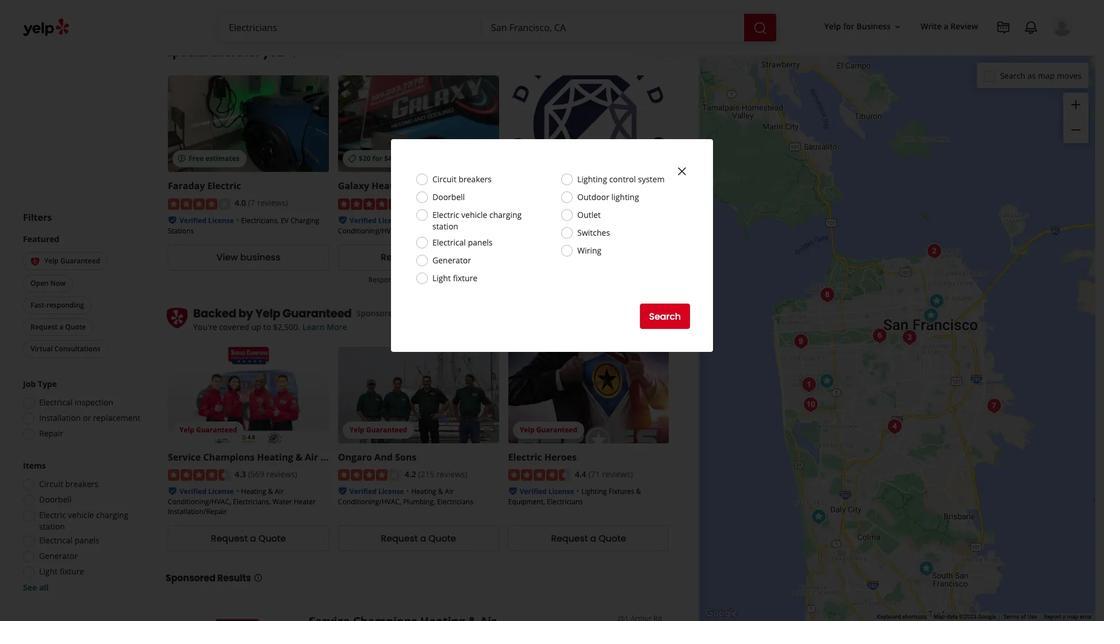 Task type: describe. For each thing, give the bounding box(es) containing it.
open now button
[[23, 275, 73, 292]]

yelp guaranteed for ongaro and sons
[[350, 425, 408, 435]]

verified for service
[[180, 487, 207, 497]]

map data ©2023 google
[[934, 614, 997, 620]]

google image
[[703, 607, 741, 621]]

as
[[1028, 70, 1037, 81]]

(28
[[589, 198, 600, 209]]

up
[[251, 322, 261, 333]]

mfc electric image
[[816, 370, 839, 393]]

$2,500.
[[273, 322, 300, 333]]

virtual consultations
[[30, 344, 100, 354]]

panels inside search dialog
[[468, 237, 493, 248]]

sponsored for sponsored results
[[166, 572, 216, 585]]

verified license for champions
[[180, 487, 234, 497]]

circuit breakers inside search dialog
[[433, 174, 492, 185]]

yelp guaranteed button
[[23, 252, 108, 270]]

bit electrical image
[[808, 506, 831, 529]]

request for ongaro
[[381, 532, 418, 545]]

or
[[83, 413, 91, 424]]

verified license for heroes
[[520, 487, 575, 497]]

option group containing items
[[20, 461, 143, 594]]

write a review
[[921, 21, 979, 32]]

report a map error link
[[1045, 614, 1093, 620]]

backed by yelp guaranteed sponsored you're covered up to $2,500. learn more
[[193, 305, 398, 333]]

& inside "heating & air conditioning/hvac, plumbing, electricians"
[[438, 487, 443, 497]]

16 chevron down v2 image
[[894, 22, 903, 31]]

installation
[[39, 413, 81, 424]]

request a quote button for electric
[[509, 526, 670, 551]]

guaranteed inside yelp guaranteed button
[[60, 256, 100, 266]]

user actions element
[[816, 14, 1089, 85]]

& up '4.3 (569 reviews)'
[[296, 451, 303, 464]]

business
[[857, 21, 891, 32]]

more
[[327, 322, 347, 333]]

4.2
[[405, 469, 416, 480]]

by
[[239, 305, 253, 322]]

yelp for service champions heating & air conditioning
[[180, 425, 194, 435]]

of
[[1021, 614, 1027, 620]]

sr electric image
[[915, 557, 938, 580]]

light fixture inside search dialog
[[433, 273, 478, 284]]

zoom in image
[[1070, 98, 1084, 111]]

job
[[23, 379, 36, 390]]

reviews) for champions
[[267, 469, 297, 480]]

quote for bit electrical
[[599, 251, 627, 264]]

a for write a review link
[[944, 21, 949, 32]]

electricians, ev charging stations
[[168, 216, 319, 236]]

yelp for electric heroes
[[520, 425, 535, 435]]

request for service
[[211, 532, 248, 545]]

4.4 (71 reviews)
[[575, 469, 633, 480]]

$20 for $40 deal
[[359, 154, 414, 164]]

light inside search dialog
[[433, 273, 451, 284]]

heating inside electricians, heating & air conditioning/hvac
[[451, 216, 476, 225]]

request inside the featured group
[[30, 322, 58, 332]]

a right report at the right bottom of the page
[[1063, 614, 1066, 620]]

verified license button for heating
[[350, 215, 404, 225]]

air up (784 at the left of page
[[420, 180, 433, 192]]

and
[[375, 451, 393, 464]]

next image for electric heroes
[[661, 312, 675, 326]]

1 horizontal spatial electricians
[[509, 215, 545, 224]]

bv electric image
[[798, 373, 821, 396]]

light fixture inside option group
[[39, 567, 84, 578]]

responds in about 10 minutes
[[369, 275, 469, 285]]

max electric - san francisco image
[[983, 394, 1006, 417]]

10
[[431, 275, 439, 285]]

(71
[[589, 469, 600, 480]]

request a quote for galaxy
[[381, 251, 456, 264]]

4.3
[[235, 469, 246, 480]]

backed
[[193, 305, 236, 322]]

0 vertical spatial 16 info v2 image
[[333, 48, 342, 57]]

free
[[189, 154, 204, 164]]

yelp for business
[[825, 21, 891, 32]]

(215
[[419, 469, 435, 480]]

now
[[50, 279, 66, 288]]

you're
[[193, 322, 217, 333]]

0 horizontal spatial charging
[[96, 510, 128, 521]]

map for error
[[1068, 614, 1079, 620]]

16 verified v2 image for galaxy heating & air conditioning, solar, electrical
[[338, 216, 347, 225]]

ev
[[281, 216, 289, 225]]

verified license button for champions
[[180, 486, 234, 497]]

bryan poli electrical contractor image
[[816, 283, 839, 306]]

map
[[934, 614, 946, 620]]

electric heroes link
[[509, 451, 577, 464]]

vehicle inside option group
[[68, 510, 94, 521]]

faraday
[[168, 180, 205, 192]]

bit electrical link
[[509, 180, 566, 192]]

see
[[23, 582, 37, 593]]

data
[[947, 614, 958, 620]]

request a quote for bit
[[551, 251, 627, 264]]

yelp guaranteed for service champions heating & air conditioning
[[180, 425, 237, 435]]

verified license button for electric
[[180, 215, 234, 225]]

conditioning/hvac, for ongaro
[[338, 497, 402, 507]]

moves
[[1058, 70, 1082, 81]]

quote inside the featured group
[[65, 322, 86, 332]]

16 verified v2 image for electric heroes
[[509, 487, 518, 496]]

job type
[[23, 379, 57, 390]]

request a quote for electric
[[551, 532, 627, 545]]

heating inside 'heating & air conditioning/hvac, electricians, water heater installation/repair'
[[241, 487, 266, 497]]

yelp inside yelp guaranteed button
[[44, 256, 59, 266]]

results
[[217, 572, 251, 585]]

doorbell inside search dialog
[[433, 192, 465, 203]]

electricians, inside 'heating & air conditioning/hvac, electricians, water heater installation/repair'
[[233, 497, 271, 507]]

handyman heroes image
[[869, 324, 892, 347]]

sponsored for sponsored
[[289, 47, 330, 58]]

view business link
[[168, 245, 329, 270]]

close image
[[676, 164, 689, 178]]

outdoor
[[578, 192, 610, 203]]

responds
[[369, 275, 400, 285]]

free estimates link
[[168, 76, 329, 172]]

covered
[[219, 322, 249, 333]]

all
[[39, 582, 49, 593]]

learn more link
[[302, 322, 347, 333]]

service champions heating & air conditioning link
[[168, 451, 380, 464]]

outdoor lighting
[[578, 192, 640, 203]]

$40
[[384, 154, 396, 164]]

zoom out image
[[1070, 123, 1084, 137]]

verified license for and
[[350, 487, 404, 497]]

& up the 4.8
[[410, 180, 417, 192]]

light inside option group
[[39, 567, 58, 578]]

google
[[979, 614, 997, 620]]

featured
[[23, 234, 59, 245]]

reviews) for and
[[437, 469, 468, 480]]

breakers inside search dialog
[[459, 174, 492, 185]]

gavin chen image
[[884, 415, 907, 438]]

charging
[[291, 216, 319, 225]]

4.8 star rating image
[[338, 198, 400, 210]]

electro integrity image
[[899, 326, 922, 349]]

items
[[23, 461, 46, 472]]

previous image
[[635, 46, 649, 60]]

to
[[263, 322, 271, 333]]

fast-responding button
[[23, 297, 92, 314]]

search dialog
[[0, 0, 1105, 621]]

free estimates
[[189, 154, 240, 164]]

sponsored results
[[166, 572, 251, 585]]

yelp guaranteed link for sons
[[338, 347, 499, 444]]

a for the request a quote button underneath fast-responding button
[[59, 322, 63, 332]]

champions
[[203, 451, 255, 464]]

see all button
[[23, 582, 49, 593]]

vehicle inside search dialog
[[462, 209, 488, 220]]

4.4 star rating image
[[509, 470, 571, 481]]

verified license for electric
[[180, 216, 234, 225]]

conditioning/hvac
[[338, 226, 400, 236]]

reviews) for heating
[[437, 198, 468, 209]]

3 yelp guaranteed link from the left
[[509, 347, 670, 444]]

yelp for business button
[[820, 16, 907, 37]]

service champions heating & air conditioning
[[168, 451, 380, 464]]

request for bit
[[551, 251, 588, 264]]

previous image
[[635, 312, 649, 326]]

offers
[[210, 45, 243, 61]]

reviews) for heroes
[[602, 469, 633, 480]]

4.2 (215 reviews)
[[405, 469, 468, 480]]

quote for service champions heating & air conditioning
[[259, 532, 286, 545]]

doorbell inside option group
[[39, 495, 72, 506]]

verified for galaxy
[[350, 216, 377, 225]]

electric up "4.0"
[[207, 180, 241, 192]]

4.3 star rating image
[[168, 470, 230, 481]]

filters
[[23, 212, 52, 224]]

ongaro and sons
[[338, 451, 417, 464]]

a for the request a quote button related to ongaro
[[420, 532, 427, 545]]

yelp inside the 'yelp for business' button
[[825, 21, 842, 32]]

galaxy
[[338, 180, 369, 192]]

reviews) for electrical
[[602, 198, 633, 209]]

circuit breakers inside option group
[[39, 479, 98, 490]]

lighting for control
[[578, 174, 608, 185]]

equipment,
[[509, 497, 545, 507]]

in
[[402, 275, 408, 285]]

& inside electricians, heating & air conditioning/hvac
[[478, 216, 483, 225]]

request a quote button for ongaro
[[338, 526, 499, 551]]

reviews) for electric
[[257, 198, 288, 209]]

consultations
[[55, 344, 100, 354]]

electricians, for electric
[[241, 216, 279, 225]]

4.4
[[575, 469, 587, 480]]

request a quote for service
[[211, 532, 286, 545]]

search as map moves
[[1001, 70, 1082, 81]]

verified license button for and
[[350, 486, 404, 497]]



Task type: vqa. For each thing, say whether or not it's contained in the screenshot.


Task type: locate. For each thing, give the bounding box(es) containing it.
review
[[951, 21, 979, 32]]

quote down switches
[[599, 251, 627, 264]]

search left the as
[[1001, 70, 1026, 81]]

1 vertical spatial panels
[[75, 536, 99, 547]]

1 vertical spatial next image
[[661, 312, 675, 326]]

yelp guaranteed inside button
[[44, 256, 100, 266]]

2 next image from the top
[[661, 312, 675, 326]]

lighting for fixtures
[[582, 487, 607, 497]]

4.8
[[405, 198, 416, 209]]

free price estimates from local electricians image
[[548, 0, 605, 14]]

& down 4.2 (215 reviews) at the bottom left
[[438, 487, 443, 497]]

light fixture
[[433, 273, 478, 284], [39, 567, 84, 578]]

1 vertical spatial circuit
[[39, 479, 63, 490]]

use
[[1028, 614, 1038, 620]]

0 vertical spatial station
[[433, 221, 459, 232]]

16 info v2 image
[[333, 48, 342, 57], [253, 574, 263, 583]]

0 vertical spatial sponsored
[[289, 47, 330, 58]]

& down conditioning,
[[478, 216, 483, 225]]

1 option group from the top
[[20, 379, 143, 444]]

0 vertical spatial breakers
[[459, 174, 492, 185]]

heating down '4.8 (784 reviews)'
[[451, 216, 476, 225]]

panels
[[468, 237, 493, 248], [75, 536, 99, 547]]

bay electric image
[[923, 240, 946, 263]]

verified license down 4 star rating image
[[180, 216, 234, 225]]

verified for faraday
[[180, 216, 207, 225]]

request a quote up responds in about 10 minutes
[[381, 251, 456, 264]]

request a quote button down switches
[[509, 245, 670, 270]]

verified license button for heroes
[[520, 486, 575, 497]]

0 horizontal spatial fixture
[[60, 567, 84, 578]]

air
[[420, 180, 433, 192], [485, 216, 494, 225], [305, 451, 318, 464], [275, 487, 284, 497], [445, 487, 454, 497]]

0 horizontal spatial electric vehicle charging station
[[39, 510, 128, 533]]

license for heroes
[[549, 487, 575, 497]]

1 horizontal spatial search
[[1001, 70, 1026, 81]]

0 vertical spatial circuit
[[433, 174, 457, 185]]

keyboard
[[877, 614, 902, 620]]

1 vertical spatial circuit breakers
[[39, 479, 98, 490]]

yelp for ongaro and sons
[[350, 425, 365, 435]]

1 horizontal spatial breakers
[[459, 174, 492, 185]]

map for moves
[[1039, 70, 1056, 81]]

verified license down 4.4 star rating image
[[520, 487, 575, 497]]

yelp guaranteed up electric heroes "link"
[[520, 425, 578, 435]]

16 verified v2 image down 4.2 star rating image
[[338, 487, 347, 496]]

next image for bit electrical
[[661, 46, 675, 60]]

0 horizontal spatial station
[[39, 522, 65, 533]]

sponsored left results at the bottom left
[[166, 572, 216, 585]]

yelp guaranteed link
[[168, 347, 329, 444], [338, 347, 499, 444], [509, 347, 670, 444]]

©2023
[[960, 614, 977, 620]]

error
[[1081, 614, 1093, 620]]

report
[[1045, 614, 1062, 620]]

replacement
[[93, 413, 141, 424]]

0 horizontal spatial vehicle
[[68, 510, 94, 521]]

0 vertical spatial doorbell
[[433, 192, 465, 203]]

generator inside search dialog
[[433, 255, 471, 266]]

virtual consultations button
[[23, 341, 108, 358]]

lighting
[[578, 174, 608, 185], [582, 487, 607, 497]]

a for the request a quote button corresponding to bit
[[591, 251, 597, 264]]

featured group
[[21, 234, 143, 360]]

yelp left business
[[825, 21, 842, 32]]

a down switches
[[591, 251, 597, 264]]

request a quote down switches
[[551, 251, 627, 264]]

0 vertical spatial light
[[433, 273, 451, 284]]

ongaro
[[338, 451, 372, 464]]

4 star rating image
[[168, 198, 230, 210]]

guaranteed
[[60, 256, 100, 266], [196, 425, 237, 435], [366, 425, 408, 435], [537, 425, 578, 435]]

verified license button down 4.4 star rating image
[[520, 486, 575, 497]]

lighting inside search dialog
[[578, 174, 608, 185]]

electricians, for heating
[[412, 216, 449, 225]]

sponsored inside backed by yelp guaranteed sponsored you're covered up to $2,500. learn more
[[357, 308, 398, 319]]

sponsored down responds
[[357, 308, 398, 319]]

for for $20
[[373, 154, 383, 164]]

1 vertical spatial electrical panels
[[39, 536, 99, 547]]

conditioning/hvac, down 4.2 star rating image
[[338, 497, 402, 507]]

heating & air conditioning/hvac, electricians, water heater installation/repair
[[168, 487, 316, 517]]

circuit
[[433, 174, 457, 185], [39, 479, 63, 490]]

yelp guaranteed
[[255, 305, 352, 322]]

circuit up '4.8 (784 reviews)'
[[433, 174, 457, 185]]

quote for galaxy heating & air conditioning, solar, electrical
[[429, 251, 456, 264]]

special offers for you
[[166, 45, 284, 61]]

request a quote down lighting fixtures & equipment, electricians
[[551, 532, 627, 545]]

option group containing job type
[[20, 379, 143, 444]]

guaranteed for ongaro and sons
[[366, 425, 408, 435]]

electricians
[[509, 215, 545, 224], [437, 497, 474, 507], [547, 497, 583, 507]]

0 vertical spatial search
[[1001, 70, 1026, 81]]

& inside 'heating & air conditioning/hvac, electricians, water heater installation/repair'
[[268, 487, 273, 497]]

charging inside search dialog
[[490, 209, 522, 220]]

keyboard shortcuts button
[[877, 613, 927, 621]]

electric inside search dialog
[[433, 209, 460, 220]]

0 vertical spatial map
[[1039, 70, 1056, 81]]

1 horizontal spatial station
[[433, 221, 459, 232]]

reviews) down service champions heating & air conditioning
[[267, 469, 297, 480]]

for inside button
[[844, 21, 855, 32]]

map region
[[616, 3, 1105, 621]]

sons
[[395, 451, 417, 464]]

request a quote button down fast-responding button
[[23, 319, 93, 336]]

system
[[638, 174, 665, 185]]

heating inside "heating & air conditioning/hvac, plumbing, electricians"
[[412, 487, 437, 497]]

verified up stations
[[180, 216, 207, 225]]

air inside 'heating & air conditioning/hvac, electricians, water heater installation/repair'
[[275, 487, 284, 497]]

installation or replacement
[[39, 413, 141, 424]]

for for yelp
[[844, 21, 855, 32]]

0 horizontal spatial yelp guaranteed link
[[168, 347, 329, 444]]

generator up all
[[39, 551, 78, 562]]

for left business
[[844, 21, 855, 32]]

1 horizontal spatial circuit breakers
[[433, 174, 492, 185]]

1 vertical spatial map
[[1068, 614, 1079, 620]]

light right about
[[433, 273, 451, 284]]

16 verified v2 image for faraday electric
[[168, 216, 177, 225]]

responding
[[46, 300, 84, 310]]

electrical panels up minutes
[[433, 237, 493, 248]]

license for and
[[379, 487, 404, 497]]

a down fast-responding button
[[59, 322, 63, 332]]

16 verified v2 image up conditioning/hvac
[[338, 216, 347, 225]]

minutes
[[440, 275, 469, 285]]

0 horizontal spatial circuit breakers
[[39, 479, 98, 490]]

0 vertical spatial circuit breakers
[[433, 174, 492, 185]]

16 deal v2 image
[[347, 154, 357, 164]]

0 horizontal spatial light fixture
[[39, 567, 84, 578]]

verified license down 4.3 star rating 'image'
[[180, 487, 234, 497]]

next image
[[661, 46, 675, 60], [661, 312, 675, 326]]

0 horizontal spatial 16 info v2 image
[[253, 574, 263, 583]]

lighting up "outdoor"
[[578, 174, 608, 185]]

2 horizontal spatial for
[[844, 21, 855, 32]]

a down lighting fixtures & equipment, electricians
[[591, 532, 597, 545]]

lighting inside lighting fixtures & equipment, electricians
[[582, 487, 607, 497]]

air inside electricians, heating & air conditioning/hvac
[[485, 216, 494, 225]]

1 horizontal spatial sponsored
[[289, 47, 330, 58]]

1 horizontal spatial circuit
[[433, 174, 457, 185]]

license down 4.4 star rating image
[[549, 487, 575, 497]]

electrical panels inside option group
[[39, 536, 99, 547]]

search
[[1001, 70, 1026, 81], [650, 310, 681, 323]]

electricians inside lighting fixtures & equipment, electricians
[[547, 497, 583, 507]]

1 horizontal spatial charging
[[490, 209, 522, 220]]

1 vertical spatial fixture
[[60, 567, 84, 578]]

a down 'heating & air conditioning/hvac, electricians, water heater installation/repair'
[[250, 532, 256, 545]]

circuit down items
[[39, 479, 63, 490]]

1 horizontal spatial light fixture
[[433, 273, 478, 284]]

fixture inside search dialog
[[453, 273, 478, 284]]

quote up 10
[[429, 251, 456, 264]]

yelp guaranteed up champions
[[180, 425, 237, 435]]

1 horizontal spatial electric vehicle charging station
[[433, 209, 522, 232]]

circuit breakers down items
[[39, 479, 98, 490]]

None search field
[[220, 14, 779, 41]]

electricians, down (569
[[233, 497, 271, 507]]

air down 4.2 (215 reviews) at the bottom left
[[445, 487, 454, 497]]

license for electric
[[208, 216, 234, 225]]

1 vertical spatial charging
[[96, 510, 128, 521]]

0 vertical spatial light fixture
[[433, 273, 478, 284]]

quote up consultations
[[65, 322, 86, 332]]

electrical
[[524, 180, 566, 192], [528, 180, 570, 192], [433, 237, 466, 248], [39, 398, 73, 409], [39, 536, 73, 547]]

fixtures
[[609, 487, 635, 497]]

request down switches
[[551, 251, 588, 264]]

bit
[[509, 180, 521, 192]]

reviews) right the (7
[[257, 198, 288, 209]]

0 horizontal spatial light
[[39, 567, 58, 578]]

generator inside option group
[[39, 551, 78, 562]]

0 vertical spatial for
[[844, 21, 855, 32]]

light fixture right about
[[433, 273, 478, 284]]

1 vertical spatial breakers
[[65, 479, 98, 490]]

electric down '4.8 (784 reviews)'
[[433, 209, 460, 220]]

lighting fixtures & equipment, electricians
[[509, 487, 642, 507]]

write
[[921, 21, 942, 32]]

electricians down the 4.7 star rating image
[[509, 215, 545, 224]]

1 horizontal spatial generator
[[433, 255, 471, 266]]

faraday electric
[[168, 180, 241, 192]]

2 horizontal spatial sponsored
[[357, 308, 398, 319]]

a
[[944, 21, 949, 32], [420, 251, 427, 264], [591, 251, 597, 264], [59, 322, 63, 332], [250, 532, 256, 545], [420, 532, 427, 545], [591, 532, 597, 545], [1063, 614, 1066, 620]]

electrical panels up all
[[39, 536, 99, 547]]

verified up conditioning/hvac
[[350, 216, 377, 225]]

0 vertical spatial electric vehicle charging station
[[433, 209, 522, 232]]

electric
[[207, 180, 241, 192], [433, 209, 460, 220], [509, 451, 542, 464], [39, 510, 66, 521]]

sponsored
[[289, 47, 330, 58], [357, 308, 398, 319], [166, 572, 216, 585]]

guaranteed for service champions heating & air conditioning
[[196, 425, 237, 435]]

2 option group from the top
[[20, 461, 143, 594]]

lighting down the "(71"
[[582, 487, 607, 497]]

yelp up electric heroes "link"
[[520, 425, 535, 435]]

0 vertical spatial panels
[[468, 237, 493, 248]]

verified license up conditioning/hvac
[[350, 216, 404, 225]]

authentic electrical image
[[800, 393, 823, 416]]

notifications image
[[1025, 21, 1039, 35]]

2 vertical spatial for
[[373, 154, 383, 164]]

heating up '4.3 (569 reviews)'
[[257, 451, 293, 464]]

conditioning/hvac, inside "heating & air conditioning/hvac, plumbing, electricians"
[[338, 497, 402, 507]]

air inside "heating & air conditioning/hvac, plumbing, electricians"
[[445, 487, 454, 497]]

1 vertical spatial for
[[245, 45, 260, 61]]

electricians, down 4.0 (7 reviews) on the left top
[[241, 216, 279, 225]]

0 horizontal spatial search
[[650, 310, 681, 323]]

0 vertical spatial 16 verified v2 image
[[168, 216, 177, 225]]

a right write
[[944, 21, 949, 32]]

light fixture up all
[[39, 567, 84, 578]]

request a quote button for service
[[168, 526, 329, 551]]

1 vertical spatial vehicle
[[68, 510, 94, 521]]

yelp guaranteed
[[44, 256, 100, 266], [180, 425, 237, 435], [350, 425, 408, 435], [520, 425, 578, 435]]

0 horizontal spatial doorbell
[[39, 495, 72, 506]]

stations
[[168, 226, 194, 236]]

verified down 4.2 star rating image
[[350, 487, 377, 497]]

quote down plumbing,
[[429, 532, 456, 545]]

conditioning
[[321, 451, 380, 464]]

1 horizontal spatial fixture
[[453, 273, 478, 284]]

electricians inside "heating & air conditioning/hvac, plumbing, electricians"
[[437, 497, 474, 507]]

electric up 4.4 star rating image
[[509, 451, 542, 464]]

0 horizontal spatial sponsored
[[166, 572, 216, 585]]

special
[[166, 45, 208, 61]]

16 verified v2 image for ongaro and sons
[[338, 487, 347, 496]]

bv electric image
[[798, 373, 821, 396]]

yelp up ongaro
[[350, 425, 365, 435]]

view business
[[217, 251, 281, 264]]

circuit inside search dialog
[[433, 174, 457, 185]]

2 16 verified v2 image from the top
[[168, 487, 177, 496]]

request a quote down fast-responding button
[[30, 322, 86, 332]]

electricians down 4.4
[[547, 497, 583, 507]]

license down 4 star rating image
[[208, 216, 234, 225]]

1 vertical spatial search
[[650, 310, 681, 323]]

0 horizontal spatial panels
[[75, 536, 99, 547]]

16 verified v2 image down 4.3 star rating 'image'
[[168, 487, 177, 496]]

search image
[[754, 21, 768, 35]]

a for service the request a quote button
[[250, 532, 256, 545]]

verified license for heating
[[350, 216, 404, 225]]

a for electric the request a quote button
[[591, 532, 597, 545]]

0 vertical spatial charging
[[490, 209, 522, 220]]

0 horizontal spatial breakers
[[65, 479, 98, 490]]

open now
[[30, 279, 66, 288]]

heating down (569
[[241, 487, 266, 497]]

0 vertical spatial generator
[[433, 255, 471, 266]]

electric down items
[[39, 510, 66, 521]]

heater
[[294, 497, 316, 507]]

outlet
[[578, 209, 601, 220]]

(569
[[248, 469, 265, 480]]

license down 4.2 star rating image
[[379, 487, 404, 497]]

0 vertical spatial electrical panels
[[433, 237, 493, 248]]

1 horizontal spatial electrical panels
[[433, 237, 493, 248]]

option group
[[20, 379, 143, 444], [20, 461, 143, 594]]

4.7 (28 reviews)
[[575, 198, 633, 209]]

2 horizontal spatial electricians
[[547, 497, 583, 507]]

0 vertical spatial lighting
[[578, 174, 608, 185]]

16 verified v2 image
[[168, 216, 177, 225], [168, 487, 177, 496]]

generator
[[433, 255, 471, 266], [39, 551, 78, 562]]

conditioning/hvac, for service
[[168, 497, 231, 507]]

yelp right 16 yelp guaranteed v2 icon
[[44, 256, 59, 266]]

1 vertical spatial sponsored
[[357, 308, 398, 319]]

electricians down 4.2 (215 reviews) at the bottom left
[[437, 497, 474, 507]]

a for galaxy's the request a quote button
[[420, 251, 427, 264]]

0 horizontal spatial map
[[1039, 70, 1056, 81]]

1 horizontal spatial map
[[1068, 614, 1079, 620]]

guaranteed up the heroes
[[537, 425, 578, 435]]

verified for ongaro
[[350, 487, 377, 497]]

guaranteed for electric heroes
[[537, 425, 578, 435]]

1 horizontal spatial doorbell
[[433, 192, 465, 203]]

1 vertical spatial light fixture
[[39, 567, 84, 578]]

group
[[1064, 93, 1089, 143]]

projects image
[[997, 21, 1011, 35]]

request for electric
[[551, 532, 588, 545]]

request a quote button for bit
[[509, 245, 670, 270]]

$20
[[359, 154, 371, 164]]

1 horizontal spatial panels
[[468, 237, 493, 248]]

0 vertical spatial next image
[[661, 46, 675, 60]]

(7
[[248, 198, 255, 209]]

1 next image from the top
[[661, 46, 675, 60]]

see all
[[23, 582, 49, 593]]

search inside button
[[650, 310, 681, 323]]

request for galaxy
[[381, 251, 418, 264]]

for right "$20" at left top
[[373, 154, 383, 164]]

request up in on the top
[[381, 251, 418, 264]]

electricians, inside electricians, heating & air conditioning/hvac
[[412, 216, 449, 225]]

0 horizontal spatial conditioning/hvac,
[[168, 497, 231, 507]]

1 16 verified v2 image from the top
[[168, 216, 177, 225]]

circuit inside option group
[[39, 479, 63, 490]]

reviews) up the fixtures
[[602, 469, 633, 480]]

2 vertical spatial sponsored
[[166, 572, 216, 585]]

0 horizontal spatial electrical panels
[[39, 536, 99, 547]]

16 verified v2 image for service champions heating & air conditioning
[[168, 487, 177, 496]]

0 horizontal spatial for
[[245, 45, 260, 61]]

request down lighting fixtures & equipment, electricians
[[551, 532, 588, 545]]

installation/repair
[[168, 507, 227, 517]]

0 vertical spatial option group
[[20, 379, 143, 444]]

terms
[[1004, 614, 1020, 620]]

license for heating
[[379, 216, 404, 225]]

reviews) right (215
[[437, 469, 468, 480]]

quote
[[429, 251, 456, 264], [599, 251, 627, 264], [65, 322, 86, 332], [259, 532, 286, 545], [429, 532, 456, 545], [599, 532, 627, 545]]

1 vertical spatial lighting
[[582, 487, 607, 497]]

a up about
[[420, 251, 427, 264]]

quote for ongaro and sons
[[429, 532, 456, 545]]

2 horizontal spatial yelp guaranteed link
[[509, 347, 670, 444]]

search for search
[[650, 310, 681, 323]]

1 vertical spatial light
[[39, 567, 58, 578]]

enetworking510 image
[[926, 290, 949, 313]]

1 vertical spatial 16 info v2 image
[[253, 574, 263, 583]]

station inside search dialog
[[433, 221, 459, 232]]

heroes
[[545, 451, 577, 464]]

electricians, inside electricians, ev charging stations
[[241, 216, 279, 225]]

guaranteed up champions
[[196, 425, 237, 435]]

1 horizontal spatial for
[[373, 154, 383, 164]]

1 vertical spatial electric vehicle charging station
[[39, 510, 128, 533]]

next image right previous icon
[[661, 46, 675, 60]]

yelp guaranteed link for heating
[[168, 347, 329, 444]]

1 vertical spatial generator
[[39, 551, 78, 562]]

about
[[410, 275, 429, 285]]

faraday electric link
[[168, 180, 241, 192]]

estimates
[[206, 154, 240, 164]]

sponsored right you
[[289, 47, 330, 58]]

water
[[273, 497, 292, 507]]

16 verified v2 image
[[338, 216, 347, 225], [338, 487, 347, 496], [509, 487, 518, 496]]

electrical panels inside search dialog
[[433, 237, 493, 248]]

0 horizontal spatial generator
[[39, 551, 78, 562]]

2 yelp guaranteed link from the left
[[338, 347, 499, 444]]

1 horizontal spatial 16 info v2 image
[[333, 48, 342, 57]]

charging
[[490, 209, 522, 220], [96, 510, 128, 521]]

air down conditioning,
[[485, 216, 494, 225]]

1 vertical spatial 16 verified v2 image
[[168, 487, 177, 496]]

0 horizontal spatial electricians
[[437, 497, 474, 507]]

breakers inside option group
[[65, 479, 98, 490]]

quote for electric heroes
[[599, 532, 627, 545]]

request up virtual
[[30, 322, 58, 332]]

4.0 (7 reviews)
[[235, 198, 288, 209]]

a inside group
[[59, 322, 63, 332]]

faraday electric image
[[920, 304, 943, 327]]

yelp guaranteed for electric heroes
[[520, 425, 578, 435]]

view
[[217, 251, 238, 264]]

1 horizontal spatial vehicle
[[462, 209, 488, 220]]

16 verified v2 image up stations
[[168, 216, 177, 225]]

panels inside option group
[[75, 536, 99, 547]]

inspection
[[75, 398, 113, 409]]

1 horizontal spatial conditioning/hvac,
[[338, 497, 402, 507]]

conditioning,
[[435, 180, 497, 192]]

1 yelp guaranteed link from the left
[[168, 347, 329, 444]]

& inside lighting fixtures & equipment, electricians
[[636, 487, 642, 497]]

yelp up service
[[180, 425, 194, 435]]

request a quote down 'heating & air conditioning/hvac, electricians, water heater installation/repair'
[[211, 532, 286, 545]]

verified license button
[[180, 215, 234, 225], [350, 215, 404, 225], [180, 486, 234, 497], [350, 486, 404, 497], [520, 486, 575, 497]]

request a quote for ongaro
[[381, 532, 456, 545]]

1 horizontal spatial yelp guaranteed link
[[338, 347, 499, 444]]

light up all
[[39, 567, 58, 578]]

1 horizontal spatial light
[[433, 273, 451, 284]]

search for search as map moves
[[1001, 70, 1026, 81]]

conditioning/hvac, inside 'heating & air conditioning/hvac, electricians, water heater installation/repair'
[[168, 497, 231, 507]]

0 vertical spatial vehicle
[[462, 209, 488, 220]]

switches
[[578, 227, 610, 238]]

1 vertical spatial doorbell
[[39, 495, 72, 506]]

keyboard shortcuts
[[877, 614, 927, 620]]

$20 for $40 deal link
[[338, 76, 499, 172]]

service
[[168, 451, 201, 464]]

repair
[[39, 429, 63, 440]]

1 vertical spatial station
[[39, 522, 65, 533]]

lighting control system
[[578, 174, 665, 185]]

reviews) right (28
[[602, 198, 633, 209]]

16 yelp guaranteed v2 image
[[30, 257, 40, 266]]

a down plumbing,
[[420, 532, 427, 545]]

solar,
[[499, 180, 525, 192]]

fast-responding
[[30, 300, 84, 310]]

request down plumbing,
[[381, 532, 418, 545]]

license down 4.3 star rating 'image'
[[208, 487, 234, 497]]

1 vertical spatial option group
[[20, 461, 143, 594]]

general sf image
[[790, 330, 813, 353]]

heating up the 4.8
[[372, 180, 408, 192]]

1 conditioning/hvac, from the left
[[168, 497, 231, 507]]

terms of use
[[1004, 614, 1038, 620]]

16 free estimates v2 image
[[177, 154, 186, 164]]

request a quote inside the featured group
[[30, 322, 86, 332]]

request a quote
[[381, 251, 456, 264], [551, 251, 627, 264], [30, 322, 86, 332], [211, 532, 286, 545], [381, 532, 456, 545], [551, 532, 627, 545]]

verified for electric
[[520, 487, 547, 497]]

request down 'heating & air conditioning/hvac, electricians, water heater installation/repair'
[[211, 532, 248, 545]]

2 conditioning/hvac, from the left
[[338, 497, 402, 507]]

vehicle
[[462, 209, 488, 220], [68, 510, 94, 521]]

license for champions
[[208, 487, 234, 497]]

4.2 star rating image
[[338, 470, 400, 481]]

0 horizontal spatial circuit
[[39, 479, 63, 490]]

4.7 star rating image
[[509, 198, 571, 210]]

electrical inside search dialog
[[433, 237, 466, 248]]

air left the conditioning
[[305, 451, 318, 464]]

0 vertical spatial fixture
[[453, 273, 478, 284]]

guaranteed up and
[[366, 425, 408, 435]]

yelp guaranteed up ongaro and sons link
[[350, 425, 408, 435]]

electric vehicle charging station inside search dialog
[[433, 209, 522, 232]]

fixture inside option group
[[60, 567, 84, 578]]

request a quote button for galaxy
[[338, 245, 499, 270]]

verified license down 4.2 star rating image
[[350, 487, 404, 497]]

heating up plumbing,
[[412, 487, 437, 497]]

fast-
[[30, 300, 46, 310]]

verified down 4.3 star rating 'image'
[[180, 487, 207, 497]]



